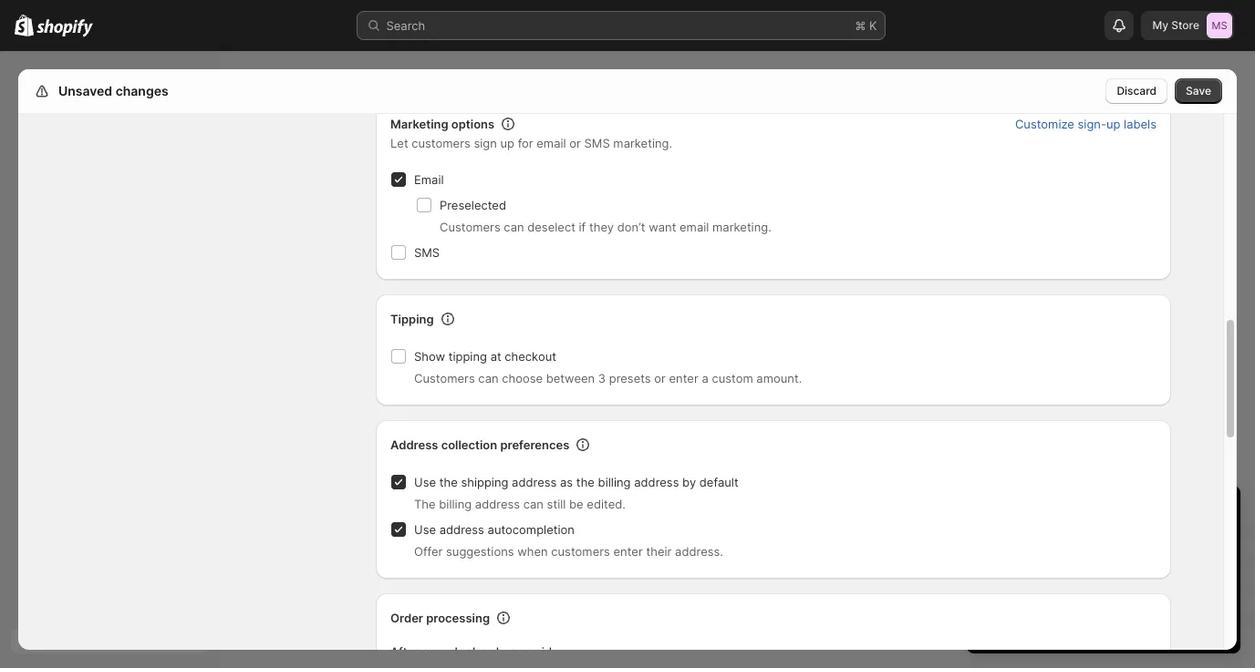 Task type: describe. For each thing, give the bounding box(es) containing it.
shipping
[[461, 475, 509, 490]]

use address autocompletion
[[414, 523, 575, 537]]

your inside dropdown button
[[1102, 503, 1140, 525]]

order
[[391, 611, 423, 626]]

autocompletion
[[488, 523, 575, 537]]

1 horizontal spatial customers
[[551, 545, 610, 559]]

for inside 'settings' dialog
[[518, 136, 533, 151]]

trial inside dropdown button
[[1145, 503, 1177, 525]]

tipping
[[391, 312, 434, 327]]

3 inside dropdown button
[[985, 503, 997, 525]]

first
[[1131, 583, 1153, 598]]

order
[[439, 645, 470, 660]]

want
[[649, 220, 676, 235]]

3 days left in your trial button
[[967, 486, 1241, 525]]

order processing
[[391, 611, 490, 626]]

0 vertical spatial enter
[[669, 371, 699, 386]]

select a plan to extend your shopify trial for just $1/month for your first 3 months.
[[985, 565, 1213, 598]]

customers can choose between 3 presets or enter a custom amount.
[[414, 371, 802, 386]]

3 inside the select a plan to extend your shopify trial for just $1/month for your first 3 months.
[[1157, 583, 1164, 598]]

changes
[[116, 83, 168, 99]]

between
[[546, 371, 595, 386]]

show tipping at checkout
[[414, 349, 557, 364]]

the billing address can still be edited.
[[414, 497, 626, 512]]

collection
[[441, 438, 497, 453]]

1 vertical spatial up
[[500, 136, 515, 151]]

k
[[870, 18, 877, 33]]

1 vertical spatial your
[[1118, 565, 1142, 579]]

offer
[[414, 545, 443, 559]]

edited.
[[587, 497, 626, 512]]

labels
[[1124, 117, 1157, 131]]

2 vertical spatial your
[[1103, 583, 1128, 598]]

marketing. for customers can deselect if they don't want email marketing.
[[713, 220, 772, 235]]

can for choose
[[478, 371, 499, 386]]

$1/month
[[1028, 583, 1081, 598]]

save
[[1186, 84, 1212, 98]]

processing
[[426, 611, 490, 626]]

after
[[391, 645, 419, 660]]

they
[[589, 220, 614, 235]]

discard
[[1117, 84, 1157, 98]]

save button
[[1175, 78, 1223, 104]]

when
[[518, 545, 548, 559]]

by
[[683, 475, 696, 490]]

just
[[1004, 583, 1025, 598]]

0 vertical spatial sms
[[584, 136, 610, 151]]

customize sign-up labels link
[[1005, 111, 1168, 137]]

custom
[[712, 371, 753, 386]]

their
[[646, 545, 672, 559]]

sign
[[474, 136, 497, 151]]

paid
[[528, 645, 552, 660]]

2 the from the left
[[576, 475, 595, 490]]

let
[[391, 136, 408, 151]]

address down shipping
[[475, 497, 520, 512]]

0 horizontal spatial shopify image
[[15, 14, 34, 36]]

at
[[491, 349, 502, 364]]

my store
[[1153, 18, 1200, 32]]

address up the billing address can still be edited.
[[512, 475, 557, 490]]

or for sms
[[570, 136, 581, 151]]

been
[[496, 645, 525, 660]]

address
[[391, 438, 438, 453]]

as
[[560, 475, 573, 490]]

an
[[422, 645, 436, 660]]

address collection preferences
[[391, 438, 570, 453]]

a inside the select a plan to extend your shopify trial for just $1/month for your first 3 months.
[[1024, 565, 1031, 579]]

discard button
[[1106, 78, 1168, 104]]

sign-
[[1078, 117, 1107, 131]]

customers can deselect if they don't want email marketing.
[[440, 220, 772, 235]]

search
[[386, 18, 425, 33]]

2 vertical spatial can
[[524, 497, 544, 512]]

select
[[985, 565, 1021, 579]]

3 inside 'settings' dialog
[[598, 371, 606, 386]]

deselect
[[528, 220, 576, 235]]

customize sign-up labels
[[1015, 117, 1157, 131]]

choose
[[502, 371, 543, 386]]

1 horizontal spatial shopify image
[[37, 19, 93, 37]]

0 horizontal spatial billing
[[439, 497, 472, 512]]

⌘ k
[[855, 18, 877, 33]]

left
[[1048, 503, 1076, 525]]

1 horizontal spatial for
[[985, 583, 1001, 598]]

let customers sign up for email or sms marketing.
[[391, 136, 673, 151]]

be
[[569, 497, 584, 512]]

checkout
[[505, 349, 557, 364]]



Task type: locate. For each thing, give the bounding box(es) containing it.
to
[[1061, 565, 1072, 579]]

0 vertical spatial can
[[504, 220, 524, 235]]

a left custom
[[702, 371, 709, 386]]

address up suggestions
[[439, 523, 484, 537]]

customers
[[440, 220, 501, 235], [414, 371, 475, 386]]

tipping
[[449, 349, 487, 364]]

unsaved changes
[[58, 83, 168, 99]]

0 vertical spatial a
[[702, 371, 709, 386]]

trial up shopify at right
[[1145, 503, 1177, 525]]

preselected
[[440, 198, 506, 213]]

a
[[702, 371, 709, 386], [1024, 565, 1031, 579]]

3 right first
[[1157, 583, 1164, 598]]

1 vertical spatial use
[[414, 523, 436, 537]]

can for deselect
[[504, 220, 524, 235]]

use for use address autocompletion
[[414, 523, 436, 537]]

customize
[[1015, 117, 1075, 131]]

1 horizontal spatial billing
[[598, 475, 631, 490]]

your up first
[[1118, 565, 1142, 579]]

trial
[[1145, 503, 1177, 525], [1192, 565, 1213, 579]]

address left by on the bottom right of the page
[[634, 475, 679, 490]]

trial inside the select a plan to extend your shopify trial for just $1/month for your first 3 months.
[[1192, 565, 1213, 579]]

3 left days
[[985, 503, 997, 525]]

use for use the shipping address as the billing address by default
[[414, 475, 436, 490]]

1 vertical spatial customers
[[414, 371, 475, 386]]

2 horizontal spatial for
[[1084, 583, 1100, 598]]

0 horizontal spatial a
[[702, 371, 709, 386]]

for
[[518, 136, 533, 151], [985, 583, 1001, 598], [1084, 583, 1100, 598]]

suggestions
[[446, 545, 514, 559]]

sms
[[584, 136, 610, 151], [414, 245, 440, 260]]

1 horizontal spatial email
[[680, 220, 709, 235]]

the
[[439, 475, 458, 490], [576, 475, 595, 490]]

1 the from the left
[[439, 475, 458, 490]]

0 horizontal spatial sms
[[414, 245, 440, 260]]

1 horizontal spatial the
[[576, 475, 595, 490]]

if
[[579, 220, 586, 235]]

use
[[414, 475, 436, 490], [414, 523, 436, 537]]

up right sign
[[500, 136, 515, 151]]

plan
[[1034, 565, 1058, 579]]

months.
[[1167, 583, 1213, 598]]

0 horizontal spatial the
[[439, 475, 458, 490]]

0 horizontal spatial trial
[[1145, 503, 1177, 525]]

default
[[700, 475, 739, 490]]

trial up months. at the right of page
[[1192, 565, 1213, 579]]

0 vertical spatial use
[[414, 475, 436, 490]]

or
[[570, 136, 581, 151], [654, 371, 666, 386]]

don't
[[618, 220, 646, 235]]

3
[[598, 371, 606, 386], [985, 503, 997, 525], [1157, 583, 1164, 598]]

shopify
[[1146, 565, 1188, 579]]

after an order has been paid
[[391, 645, 552, 660]]

email right want
[[680, 220, 709, 235]]

my
[[1153, 18, 1169, 32]]

1 horizontal spatial a
[[1024, 565, 1031, 579]]

marketing.
[[613, 136, 673, 151], [713, 220, 772, 235]]

1 horizontal spatial up
[[1107, 117, 1121, 131]]

can left the deselect
[[504, 220, 524, 235]]

or right presets
[[654, 371, 666, 386]]

the left shipping
[[439, 475, 458, 490]]

preferences
[[500, 438, 570, 453]]

1 horizontal spatial sms
[[584, 136, 610, 151]]

1 vertical spatial email
[[680, 220, 709, 235]]

email
[[537, 136, 566, 151], [680, 220, 709, 235]]

1 vertical spatial trial
[[1192, 565, 1213, 579]]

my store image
[[1207, 13, 1233, 38]]

0 vertical spatial customers
[[440, 220, 501, 235]]

0 horizontal spatial marketing.
[[613, 136, 673, 151]]

the
[[414, 497, 436, 512]]

email
[[414, 172, 444, 187]]

sms down preselected
[[414, 245, 440, 260]]

⌘
[[855, 18, 866, 33]]

0 vertical spatial customers
[[412, 136, 471, 151]]

can left the still
[[524, 497, 544, 512]]

customers for customers can choose between 3 presets or enter a custom amount.
[[414, 371, 475, 386]]

your left first
[[1103, 583, 1128, 598]]

sms up they
[[584, 136, 610, 151]]

0 vertical spatial billing
[[598, 475, 631, 490]]

show
[[414, 349, 445, 364]]

unsaved
[[58, 83, 112, 99]]

store
[[1172, 18, 1200, 32]]

the right as on the left of page
[[576, 475, 595, 490]]

1 horizontal spatial marketing.
[[713, 220, 772, 235]]

marketing options
[[391, 117, 495, 131]]

in
[[1082, 503, 1097, 525]]

enter
[[669, 371, 699, 386], [614, 545, 643, 559]]

1 vertical spatial marketing.
[[713, 220, 772, 235]]

1 vertical spatial or
[[654, 371, 666, 386]]

up
[[1107, 117, 1121, 131], [500, 136, 515, 151]]

3 left presets
[[598, 371, 606, 386]]

billing up edited.
[[598, 475, 631, 490]]

customers down show
[[414, 371, 475, 386]]

1 vertical spatial customers
[[551, 545, 610, 559]]

1 horizontal spatial or
[[654, 371, 666, 386]]

1 horizontal spatial enter
[[669, 371, 699, 386]]

1 vertical spatial 3
[[985, 503, 997, 525]]

dialog
[[1245, 69, 1256, 669]]

for down extend
[[1084, 583, 1100, 598]]

days
[[1002, 503, 1043, 525]]

3 days left in your trial element
[[967, 534, 1241, 654]]

customers for customers can deselect if they don't want email marketing.
[[440, 220, 501, 235]]

use the shipping address as the billing address by default
[[414, 475, 739, 490]]

1 vertical spatial can
[[478, 371, 499, 386]]

extend
[[1076, 565, 1114, 579]]

offer suggestions when customers enter their address.
[[414, 545, 724, 559]]

presets
[[609, 371, 651, 386]]

1 vertical spatial billing
[[439, 497, 472, 512]]

0 vertical spatial marketing.
[[613, 136, 673, 151]]

1 vertical spatial enter
[[614, 545, 643, 559]]

email right sign
[[537, 136, 566, 151]]

3 days left in your trial
[[985, 503, 1177, 525]]

0 horizontal spatial for
[[518, 136, 533, 151]]

enter left custom
[[669, 371, 699, 386]]

customers
[[412, 136, 471, 151], [551, 545, 610, 559]]

enter left their
[[614, 545, 643, 559]]

1 horizontal spatial trial
[[1192, 565, 1213, 579]]

still
[[547, 497, 566, 512]]

your
[[1102, 503, 1140, 525], [1118, 565, 1142, 579], [1103, 583, 1128, 598]]

marketing. for let customers sign up for email or sms marketing.
[[613, 136, 673, 151]]

amount.
[[757, 371, 802, 386]]

marketing. right want
[[713, 220, 772, 235]]

use up the
[[414, 475, 436, 490]]

settings dialog
[[18, 69, 1237, 669]]

your right in
[[1102, 503, 1140, 525]]

0 horizontal spatial up
[[500, 136, 515, 151]]

address.
[[675, 545, 724, 559]]

for down select
[[985, 583, 1001, 598]]

customers down be
[[551, 545, 610, 559]]

0 vertical spatial trial
[[1145, 503, 1177, 525]]

2 horizontal spatial 3
[[1157, 583, 1164, 598]]

for right sign
[[518, 136, 533, 151]]

0 horizontal spatial 3
[[598, 371, 606, 386]]

has
[[473, 645, 493, 660]]

0 vertical spatial email
[[537, 136, 566, 151]]

up left 'labels' on the top of page
[[1107, 117, 1121, 131]]

1 horizontal spatial 3
[[985, 503, 997, 525]]

1 vertical spatial a
[[1024, 565, 1031, 579]]

or for enter
[[654, 371, 666, 386]]

0 vertical spatial your
[[1102, 503, 1140, 525]]

use up "offer"
[[414, 523, 436, 537]]

can
[[504, 220, 524, 235], [478, 371, 499, 386], [524, 497, 544, 512]]

0 vertical spatial 3
[[598, 371, 606, 386]]

0 horizontal spatial enter
[[614, 545, 643, 559]]

billing right the
[[439, 497, 472, 512]]

customers down preselected
[[440, 220, 501, 235]]

2 vertical spatial 3
[[1157, 583, 1164, 598]]

1 vertical spatial sms
[[414, 245, 440, 260]]

marketing
[[391, 117, 449, 131]]

0 horizontal spatial customers
[[412, 136, 471, 151]]

0 horizontal spatial email
[[537, 136, 566, 151]]

0 horizontal spatial or
[[570, 136, 581, 151]]

customers down marketing options
[[412, 136, 471, 151]]

a left plan at the bottom right of page
[[1024, 565, 1031, 579]]

a inside 'settings' dialog
[[702, 371, 709, 386]]

options
[[451, 117, 495, 131]]

address
[[512, 475, 557, 490], [634, 475, 679, 490], [475, 497, 520, 512], [439, 523, 484, 537]]

shopify image
[[15, 14, 34, 36], [37, 19, 93, 37]]

2 use from the top
[[414, 523, 436, 537]]

1 use from the top
[[414, 475, 436, 490]]

marketing. up don't at top
[[613, 136, 673, 151]]

can down show tipping at checkout
[[478, 371, 499, 386]]

0 vertical spatial up
[[1107, 117, 1121, 131]]

settings
[[55, 83, 106, 99]]

0 vertical spatial or
[[570, 136, 581, 151]]

or up 'if'
[[570, 136, 581, 151]]



Task type: vqa. For each thing, say whether or not it's contained in the screenshot.
Show
yes



